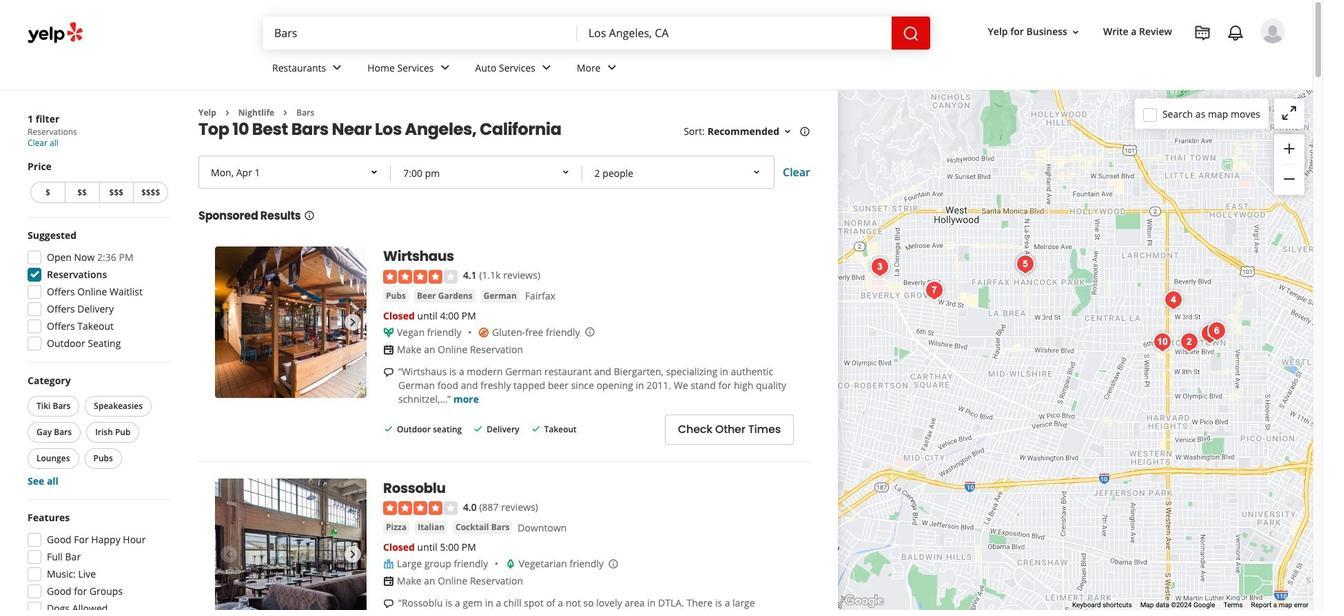 Task type: describe. For each thing, give the bounding box(es) containing it.
16 large group friendly v2 image
[[383, 559, 394, 570]]

16 vegetarian v2 image
[[505, 559, 516, 570]]

Cover field
[[584, 159, 772, 189]]

16 vegan v2 image
[[383, 327, 394, 338]]

1 vertical spatial 16 info v2 image
[[304, 210, 315, 221]]

zoom in image
[[1281, 140, 1298, 157]]

16 reservation v2 image
[[383, 344, 394, 355]]

16 chevron right v2 image
[[222, 107, 233, 118]]

expand map image
[[1281, 105, 1298, 121]]

search image
[[903, 25, 919, 42]]

1 vertical spatial 16 chevron down v2 image
[[782, 126, 793, 137]]

16 gluten free v2 image
[[478, 327, 489, 338]]

el carmen image
[[921, 277, 948, 304]]

16 speech v2 image for 16 reservation v2 icon
[[383, 367, 394, 378]]

things to do, nail salons, plumbers search field
[[263, 17, 578, 50]]

Select a date text field
[[200, 157, 391, 188]]

2 24 chevron down v2 image from the left
[[538, 60, 555, 76]]

16 speech v2 image for 16 reservation v2 image
[[383, 599, 394, 610]]

16 chevron down v2 image inside user actions element
[[1070, 27, 1081, 38]]

3 24 chevron down v2 image from the left
[[604, 60, 620, 76]]

map region
[[838, 90, 1313, 611]]

16 chevron right v2 image
[[280, 107, 291, 118]]

zoom out image
[[1281, 171, 1298, 188]]

projects image
[[1194, 25, 1211, 41]]

none field address, neighborhood, city, state or zip
[[578, 17, 892, 50]]

notifications image
[[1228, 25, 1244, 41]]

0 vertical spatial 16 info v2 image
[[800, 126, 811, 137]]

anju house image
[[1160, 286, 1187, 314]]



Task type: vqa. For each thing, say whether or not it's contained in the screenshot.
Next image on the left of the page
yes



Task type: locate. For each thing, give the bounding box(es) containing it.
1 24 chevron down v2 image from the left
[[329, 60, 345, 76]]

0 vertical spatial next image
[[345, 315, 361, 331]]

1 16 speech v2 image from the top
[[383, 367, 394, 378]]

0 vertical spatial 16 speech v2 image
[[383, 367, 394, 378]]

escala image
[[1203, 317, 1231, 345]]

16 speech v2 image
[[383, 367, 394, 378], [383, 599, 394, 610]]

1 horizontal spatial 24 chevron down v2 image
[[538, 60, 555, 76]]

24 chevron down v2 image
[[329, 60, 345, 76], [538, 60, 555, 76], [604, 60, 620, 76]]

google image
[[842, 593, 887, 611]]

next image for 16 large group friendly v2 icon
[[345, 546, 361, 563]]

previous image for wirtshaus image
[[221, 315, 237, 331]]

next image for 16 vegan v2 image
[[345, 315, 361, 331]]

2 16 speech v2 image from the top
[[383, 599, 394, 610]]

1 previous image from the top
[[221, 315, 237, 331]]

slideshow element for 16 vegan v2 image
[[215, 247, 367, 399]]

16 reservation v2 image
[[383, 576, 394, 587]]

business categories element
[[261, 50, 1285, 90]]

0 horizontal spatial 16 chevron down v2 image
[[782, 126, 793, 137]]

wirtshaus image
[[1011, 251, 1039, 278], [1011, 251, 1039, 278]]

0 vertical spatial 16 chevron down v2 image
[[1070, 27, 1081, 38]]

granville image
[[866, 253, 894, 281]]

16 checkmark v2 image
[[383, 424, 394, 435], [473, 424, 484, 435], [530, 424, 542, 435]]

1 vertical spatial 16 speech v2 image
[[383, 599, 394, 610]]

2 16 checkmark v2 image from the left
[[473, 424, 484, 435]]

user actions element
[[977, 17, 1305, 102]]

next image
[[345, 315, 361, 331], [345, 546, 361, 563]]

slideshow element for 16 large group friendly v2 icon
[[215, 479, 367, 611]]

1 none field from the left
[[263, 17, 578, 50]]

2 horizontal spatial 24 chevron down v2 image
[[604, 60, 620, 76]]

rossoblu image
[[215, 479, 367, 611]]

1 horizontal spatial 16 checkmark v2 image
[[473, 424, 484, 435]]

next image left 16 large group friendly v2 icon
[[345, 546, 361, 563]]

seoul salon restaurant & bar image
[[1176, 328, 1203, 356]]

slideshow element
[[215, 247, 367, 399], [215, 479, 367, 611]]

None field
[[263, 17, 578, 50], [578, 17, 892, 50]]

16 speech v2 image down 16 reservation v2 icon
[[383, 367, 394, 378]]

address, neighborhood, city, state or zip search field
[[578, 17, 892, 50]]

0 vertical spatial previous image
[[221, 315, 237, 331]]

0 horizontal spatial 16 info v2 image
[[304, 210, 315, 221]]

jacob s. image
[[1261, 19, 1285, 43]]

0 horizontal spatial 24 chevron down v2 image
[[329, 60, 345, 76]]

1 slideshow element from the top
[[215, 247, 367, 399]]

4.1 star rating image
[[383, 270, 458, 284]]

24 chevron down v2 image
[[437, 60, 453, 76]]

1 vertical spatial slideshow element
[[215, 479, 367, 611]]

0 vertical spatial slideshow element
[[215, 247, 367, 399]]

16 chevron down v2 image
[[1070, 27, 1081, 38], [782, 126, 793, 137]]

juliana los angeles image
[[1196, 320, 1224, 348]]

info icon image
[[584, 327, 595, 338], [584, 327, 595, 338], [608, 559, 619, 570], [608, 559, 619, 570]]

previous image for rossoblu image
[[221, 546, 237, 563]]

1 horizontal spatial 16 info v2 image
[[800, 126, 811, 137]]

1 next image from the top
[[345, 315, 361, 331]]

1 horizontal spatial 16 chevron down v2 image
[[1070, 27, 1081, 38]]

next image left 16 vegan v2 image
[[345, 315, 361, 331]]

1 vertical spatial previous image
[[221, 546, 237, 563]]

1 16 checkmark v2 image from the left
[[383, 424, 394, 435]]

0 horizontal spatial 16 checkmark v2 image
[[383, 424, 394, 435]]

16 info v2 image
[[800, 126, 811, 137], [304, 210, 315, 221]]

2 none field from the left
[[578, 17, 892, 50]]

2 horizontal spatial 16 checkmark v2 image
[[530, 424, 542, 435]]

group
[[1274, 134, 1305, 195], [28, 160, 171, 206], [23, 229, 171, 355], [25, 374, 171, 489], [23, 511, 171, 611]]

16 speech v2 image down 16 reservation v2 image
[[383, 599, 394, 610]]

None search field
[[263, 17, 931, 50]]

Time field
[[392, 159, 581, 189]]

wirtshaus image
[[215, 247, 367, 399]]

2 slideshow element from the top
[[215, 479, 367, 611]]

previous image
[[221, 315, 237, 331], [221, 546, 237, 563]]

1 vertical spatial next image
[[345, 546, 361, 563]]

m grill image
[[1149, 328, 1176, 356]]

none field things to do, nail salons, plumbers
[[263, 17, 578, 50]]

3 16 checkmark v2 image from the left
[[530, 424, 542, 435]]

2 next image from the top
[[345, 546, 361, 563]]

4 star rating image
[[383, 502, 458, 516]]

2 previous image from the top
[[221, 546, 237, 563]]



